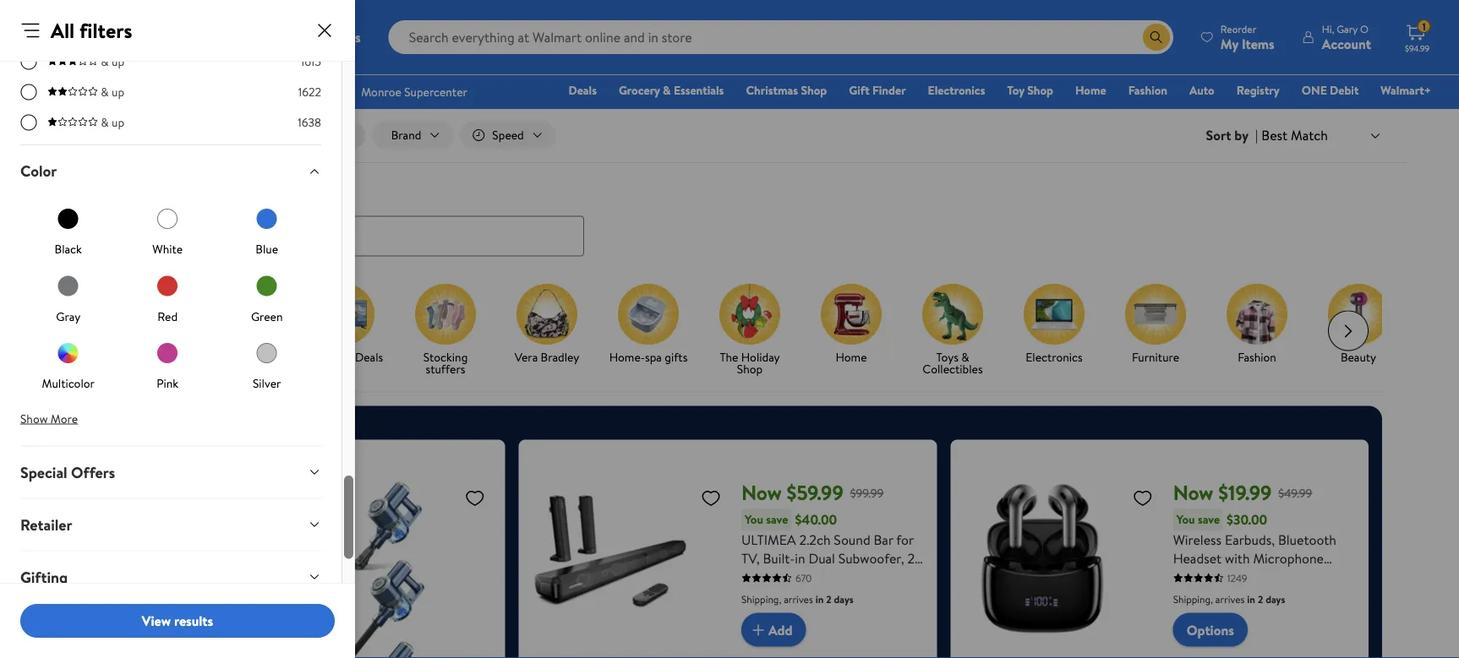 Task type: locate. For each thing, give the bounding box(es) containing it.
all inside shop all flash deals
[[237, 349, 248, 365]]

1 vertical spatial home
[[836, 349, 867, 365]]

stocking stuffers link
[[402, 284, 490, 379]]

save for $59.99
[[766, 512, 789, 528]]

days
[[741, 69, 761, 83], [834, 593, 854, 607], [1266, 593, 1286, 607]]

deals inside timer
[[611, 47, 660, 75]]

None search field
[[53, 184, 1406, 257]]

0 horizontal spatial home
[[742, 642, 778, 659]]

toys
[[937, 349, 959, 365]]

0 horizontal spatial for
[[897, 531, 914, 549]]

beauty image
[[1329, 284, 1390, 345]]

home inside 'you save $40.00 ultimea 2.2ch sound bar for tv, built-in dual subwoofer, 2 in 1 separable bluetooth 5.3 soundbar , bassmax adjustable tv surround sound bar, hdmi-arc/optical/aux home theater speakers'
[[742, 642, 778, 659]]

vera bradley
[[515, 349, 580, 365]]

you up ultimea on the right of page
[[745, 512, 764, 528]]

in down 1249
[[1248, 593, 1256, 607]]

1 vertical spatial fashion
[[1238, 349, 1277, 365]]

shipping,
[[742, 593, 782, 607], [1174, 593, 1214, 607]]

1 up from the top
[[112, 53, 124, 70]]

now inside group
[[742, 479, 782, 508]]

with down fidelity
[[1313, 624, 1339, 642]]

2.2ch
[[800, 531, 831, 549]]

0 horizontal spatial with
[[1225, 549, 1250, 568]]

& for 1615
[[101, 53, 109, 70]]

1 horizontal spatial 2
[[908, 549, 915, 568]]

shipping, up add to cart icon
[[742, 593, 782, 607]]

1 now from the left
[[742, 479, 782, 508]]

deals left grocery at the top
[[569, 82, 597, 99]]

2 out of 5 stars and up, 1622 items radio
[[20, 84, 37, 101]]

2 : from the left
[[807, 44, 810, 63]]

in left built-
[[742, 568, 752, 587]]

1622
[[298, 84, 321, 100]]

3 10 from the left
[[858, 39, 877, 67]]

home down add to cart icon
[[742, 642, 778, 659]]

1 vertical spatial filters
[[122, 127, 152, 143]]

finder
[[873, 82, 906, 99]]

0 horizontal spatial fashion link
[[1121, 81, 1176, 99]]

shop right toy at the top right
[[1028, 82, 1054, 99]]

walmart+
[[1381, 82, 1432, 99]]

0 horizontal spatial :
[[767, 44, 771, 63]]

deals down flash deals image
[[229, 361, 257, 377]]

all left silver button
[[237, 349, 248, 365]]

0 horizontal spatial all
[[51, 16, 75, 44]]

10 up hours
[[779, 39, 798, 67]]

you for now $19.99
[[1177, 512, 1195, 528]]

days down ipx7 on the right bottom of page
[[1266, 593, 1286, 607]]

2 up from the top
[[112, 84, 124, 100]]

1 horizontal spatial 10
[[819, 39, 838, 67]]

2 now from the left
[[1174, 479, 1214, 508]]

you save $30.00 wireless earbuds, bluetooth headset with microphone touch control , ipx7 waterproof, high-fidelity stereo earphones for sports and work，compatible with iphone 13 pro max
[[1174, 511, 1339, 659]]

up
[[112, 53, 124, 70], [112, 84, 124, 100], [112, 114, 124, 131]]

flash up the silver
[[251, 349, 277, 365]]

1 shipping, from the left
[[742, 593, 782, 607]]

now up ultimea on the right of page
[[742, 479, 782, 508]]

shipping, arrives in 2 days down 670
[[742, 593, 854, 607]]

1 : from the left
[[767, 44, 771, 63]]

2 shipping, arrives in 2 days from the left
[[1174, 593, 1286, 607]]

10 up sec
[[858, 39, 877, 67]]

sound left bar
[[834, 531, 871, 549]]

$94.99
[[1406, 42, 1430, 54]]

0 horizontal spatial save
[[766, 512, 789, 528]]

2 you from the left
[[1177, 512, 1195, 528]]

1 you from the left
[[745, 512, 764, 528]]

deals inside the top flash deals link
[[355, 349, 383, 365]]

bluetooth inside you save $30.00 wireless earbuds, bluetooth headset with microphone touch control , ipx7 waterproof, high-fidelity stereo earphones for sports and work，compatible with iphone 13 pro max
[[1279, 531, 1337, 549]]

now $59.99 $99.99
[[742, 479, 884, 508]]

view
[[142, 612, 171, 631]]

flash up deals link
[[560, 47, 606, 75]]

sports
[[1301, 605, 1339, 624]]

add button
[[742, 614, 806, 647]]

: for min
[[846, 44, 850, 63]]

1 horizontal spatial 1
[[1423, 19, 1426, 34]]

2 horizontal spatial 10
[[858, 39, 877, 67]]

1 horizontal spatial :
[[807, 44, 810, 63]]

days down 03
[[741, 69, 761, 83]]

add to favorites list, ultimea 2.2ch sound bar for tv, built-in dual subwoofer, 2 in 1 separable bluetooth 5.3 soundbar , bassmax adjustable tv surround sound bar, hdmi-arc/optical/aux home theater speakers, wall mount image
[[701, 488, 721, 509]]

1 horizontal spatial shipping,
[[1174, 593, 1214, 607]]

2 arrives from the left
[[1216, 593, 1245, 607]]

electronics down electronics image
[[1026, 349, 1083, 365]]

shipping, arrives in 2 days
[[742, 593, 854, 607], [1174, 593, 1286, 607]]

days inside '03 : days'
[[741, 69, 761, 83]]

home down home image
[[836, 349, 867, 365]]

bluetooth up ipx7 on the right bottom of page
[[1279, 531, 1337, 549]]

shipping, inside the now $19.99 'group'
[[1174, 593, 1214, 607]]

up down walmart image
[[112, 53, 124, 70]]

& right 1 out of 5 stars and up, 1638 items radio
[[101, 114, 109, 131]]

shipping, inside now $59.99 group
[[742, 593, 782, 607]]

1 horizontal spatial all
[[106, 127, 119, 143]]

group
[[101, 454, 492, 659]]

& inside toys & collectibles
[[962, 349, 970, 365]]

0 vertical spatial filters
[[79, 16, 132, 44]]

for inside you save $30.00 wireless earbuds, bluetooth headset with microphone touch control , ipx7 waterproof, high-fidelity stereo earphones for sports and work，compatible with iphone 13 pro max
[[1280, 605, 1298, 624]]

arrives inside the now $19.99 'group'
[[1216, 593, 1245, 607]]

electronics image
[[1024, 284, 1085, 345]]

& up 'all filters' button
[[101, 84, 109, 100]]

wireless
[[1174, 531, 1222, 549]]

& down walmart image
[[101, 53, 109, 70]]

1 vertical spatial all filters
[[106, 127, 152, 143]]

2 for now $59.99
[[826, 593, 832, 607]]

shop down 'the holiday shop' image
[[737, 361, 763, 377]]

now $19.99 $49.99
[[1174, 479, 1313, 508]]

0 vertical spatial & up
[[101, 53, 124, 70]]

2 horizontal spatial :
[[846, 44, 850, 63]]

fashion
[[1129, 82, 1168, 99], [1238, 349, 1277, 365]]

you up "wireless"
[[1177, 512, 1195, 528]]

spa
[[645, 349, 662, 365]]

2 for now $19.99
[[1258, 593, 1264, 607]]

now
[[742, 479, 782, 508], [1174, 479, 1214, 508]]

1 horizontal spatial with
[[1313, 624, 1339, 642]]

2 vertical spatial up
[[112, 114, 124, 131]]

all left 'deals'
[[135, 349, 147, 365]]

1
[[1423, 19, 1426, 34], [755, 568, 760, 587]]

1 horizontal spatial fashion
[[1238, 349, 1277, 365]]

essentials
[[674, 82, 724, 99]]

2 & up from the top
[[101, 84, 124, 100]]

gifting button
[[7, 552, 335, 603]]

0 horizontal spatial 1
[[755, 568, 760, 587]]

days inside the now $19.99 'group'
[[1266, 593, 1286, 607]]

shipping, arrives in 2 days for $19.99
[[1174, 593, 1286, 607]]

0 horizontal spatial home link
[[808, 284, 896, 367]]

1 vertical spatial bluetooth
[[824, 568, 882, 587]]

1 up the $94.99
[[1423, 19, 1426, 34]]

& up up color dropdown button
[[101, 114, 124, 131]]

now $19.99 group
[[964, 454, 1356, 659]]

red button
[[152, 271, 183, 325]]

0 horizontal spatial now
[[742, 479, 782, 508]]

2 inside the now $19.99 'group'
[[1258, 593, 1264, 607]]

Walmart Site-Wide search field
[[389, 20, 1174, 54]]

shipping, arrives in 2 days down 1249
[[1174, 593, 1286, 607]]

red
[[158, 308, 178, 325]]

5.3
[[885, 568, 902, 587]]

white button
[[152, 204, 183, 258]]

headset
[[1174, 549, 1222, 568]]

grocery & essentials link
[[611, 81, 732, 99]]

0 vertical spatial home
[[1076, 82, 1107, 99]]

retailer
[[20, 515, 72, 536]]

arrives down 1249
[[1216, 593, 1245, 607]]

flash
[[560, 47, 606, 75], [251, 349, 277, 365], [326, 349, 352, 365]]

flash deals image
[[212, 284, 273, 345]]

0 vertical spatial for
[[897, 531, 914, 549]]

1 save from the left
[[766, 512, 789, 528]]

1 vertical spatial sound
[[818, 605, 855, 624]]

special
[[20, 462, 67, 483]]

: inside '03 : days'
[[767, 44, 771, 63]]

vera bradley link
[[503, 284, 591, 367]]

1 horizontal spatial save
[[1198, 512, 1220, 528]]

all for flash
[[237, 349, 248, 365]]

0 vertical spatial electronics link
[[921, 81, 993, 99]]

1 horizontal spatial fashion link
[[1214, 284, 1302, 367]]

2 all from the left
[[237, 349, 248, 365]]

the holiday shop image
[[720, 284, 781, 345]]

deals up grocery at the top
[[611, 47, 660, 75]]

shop right christmas
[[801, 82, 827, 99]]

now up "wireless"
[[1174, 479, 1214, 508]]

timer
[[67, 30, 1393, 95]]

2 horizontal spatial days
[[1266, 593, 1286, 607]]

one
[[1302, 82, 1328, 99]]

0 horizontal spatial shipping, arrives in 2 days
[[742, 593, 854, 607]]

& up up 'all filters' button
[[101, 84, 124, 100]]

1 shipping, arrives in 2 days from the left
[[742, 593, 854, 607]]

shipping, arrives in 2 days inside the now $19.99 'group'
[[1174, 593, 1286, 607]]

color
[[20, 161, 57, 182]]

1 vertical spatial up
[[112, 84, 124, 100]]

0 horizontal spatial arrives
[[784, 593, 813, 607]]

show
[[20, 411, 48, 427]]

, down 670
[[800, 587, 803, 605]]

1 arrives from the left
[[784, 593, 813, 607]]

shop inside the holiday shop
[[737, 361, 763, 377]]

toys & collectibles image
[[923, 284, 984, 345]]

0 vertical spatial sound
[[834, 531, 871, 549]]

up up 'all filters' button
[[112, 84, 124, 100]]

2 vertical spatial home
[[742, 642, 778, 659]]

0 vertical spatial bluetooth
[[1279, 531, 1337, 549]]

in up 670
[[795, 549, 806, 568]]

in right end
[[702, 47, 718, 75]]

0 horizontal spatial shipping,
[[742, 593, 782, 607]]

save up "wireless"
[[1198, 512, 1220, 528]]

fashion down fashion image
[[1238, 349, 1277, 365]]

0 horizontal spatial 2
[[826, 593, 832, 607]]

1 vertical spatial all
[[106, 127, 119, 143]]

shipping, arrives in 2 days for $59.99
[[742, 593, 854, 607]]

home right toy shop
[[1076, 82, 1107, 99]]

up for 1622
[[112, 84, 124, 100]]

1 horizontal spatial arrives
[[1216, 593, 1245, 607]]

1638
[[298, 114, 321, 131]]

: left 10 sec
[[846, 44, 850, 63]]

bluetooth up bar,
[[824, 568, 882, 587]]

shop all flash deals
[[208, 349, 277, 377]]

0 vertical spatial with
[[1225, 549, 1250, 568]]

gray button
[[53, 271, 84, 325]]

1 horizontal spatial bluetooth
[[1279, 531, 1337, 549]]

one debit link
[[1295, 81, 1367, 99]]

1 horizontal spatial shipping, arrives in 2 days
[[1174, 593, 1286, 607]]

gift finder link
[[842, 81, 914, 99]]

& right 'toys'
[[962, 349, 970, 365]]

0 vertical spatial up
[[112, 53, 124, 70]]

0 horizontal spatial electronics link
[[921, 81, 993, 99]]

fidelity
[[1281, 587, 1324, 605]]

you inside 'you save $40.00 ultimea 2.2ch sound bar for tv, built-in dual subwoofer, 2 in 1 separable bluetooth 5.3 soundbar , bassmax adjustable tv surround sound bar, hdmi-arc/optical/aux home theater speakers'
[[745, 512, 764, 528]]

0 horizontal spatial you
[[745, 512, 764, 528]]

0 vertical spatial electronics
[[928, 82, 986, 99]]

save inside you save $30.00 wireless earbuds, bluetooth headset with microphone touch control , ipx7 waterproof, high-fidelity stereo earphones for sports and work，compatible with iphone 13 pro max
[[1198, 512, 1220, 528]]

up up color dropdown button
[[112, 114, 124, 131]]

1 horizontal spatial now
[[1174, 479, 1214, 508]]

green
[[251, 308, 283, 325]]

0 horizontal spatial all
[[135, 349, 147, 365]]

arrives down 670
[[784, 593, 813, 607]]

3 up from the top
[[112, 114, 124, 131]]

2 horizontal spatial 2
[[1258, 593, 1264, 607]]

hours
[[778, 69, 803, 83]]

1 horizontal spatial home link
[[1068, 81, 1114, 99]]

home
[[1076, 82, 1107, 99], [836, 349, 867, 365], [742, 642, 778, 659]]

more
[[51, 411, 78, 427]]

0 horizontal spatial flash
[[251, 349, 277, 365]]

2 10 from the left
[[819, 39, 838, 67]]

one debit
[[1302, 82, 1359, 99]]

: right 03
[[767, 44, 771, 63]]

vera bradley image
[[517, 284, 578, 345]]

0 vertical spatial all
[[51, 16, 75, 44]]

0 horizontal spatial bluetooth
[[824, 568, 882, 587]]

shipping, arrives in 2 days inside now $59.99 group
[[742, 593, 854, 607]]

2 save from the left
[[1198, 512, 1220, 528]]

shipping, down the touch
[[1174, 593, 1214, 607]]

2 horizontal spatial flash
[[560, 47, 606, 75]]

surround
[[761, 605, 815, 624]]

now inside 'group'
[[1174, 479, 1214, 508]]

& up down walmart image
[[101, 53, 124, 70]]

bar,
[[858, 605, 880, 624]]

shipping, for now $19.99
[[1174, 593, 1214, 607]]

all filters
[[51, 16, 132, 44], [106, 127, 152, 143]]

1 & up from the top
[[101, 53, 124, 70]]

1 vertical spatial 1
[[755, 568, 760, 587]]

color button
[[7, 145, 335, 197]]

deals
[[150, 349, 176, 365]]

2
[[908, 549, 915, 568], [826, 593, 832, 607], [1258, 593, 1264, 607]]

1249
[[1228, 571, 1248, 586]]

3 & up from the top
[[101, 114, 124, 131]]

1 horizontal spatial all
[[237, 349, 248, 365]]

1 vertical spatial home link
[[808, 284, 896, 367]]

1 vertical spatial fashion link
[[1214, 284, 1302, 367]]

0 vertical spatial all filters
[[51, 16, 132, 44]]

all filters dialog
[[0, 0, 355, 659]]

1 vertical spatial electronics
[[1026, 349, 1083, 365]]

filters inside 'all filters' button
[[122, 127, 152, 143]]

electronics left toy at the top right
[[928, 82, 986, 99]]

with up 1249
[[1225, 549, 1250, 568]]

, left ipx7 on the right bottom of page
[[1260, 568, 1263, 587]]

arrives for $59.99
[[784, 593, 813, 607]]

for left the "sports"
[[1280, 605, 1298, 624]]

1 horizontal spatial electronics
[[1026, 349, 1083, 365]]

days for now $19.99
[[1266, 593, 1286, 607]]

home-spa gifts link
[[605, 284, 693, 367]]

: up christmas shop link
[[807, 44, 810, 63]]

home image
[[821, 284, 882, 345]]

1 10 from the left
[[779, 39, 798, 67]]

deals inside deals link
[[569, 82, 597, 99]]

days inside now $59.99 group
[[834, 593, 854, 607]]

you inside you save $30.00 wireless earbuds, bluetooth headset with microphone touch control , ipx7 waterproof, high-fidelity stereo earphones for sports and work，compatible with iphone 13 pro max
[[1177, 512, 1195, 528]]

shipping, for now $59.99
[[742, 593, 782, 607]]

bassmax
[[807, 587, 856, 605]]

green button
[[251, 271, 283, 325]]

microphone
[[1254, 549, 1324, 568]]

& up for 1615
[[101, 53, 124, 70]]

1 horizontal spatial you
[[1177, 512, 1195, 528]]

0 vertical spatial fashion
[[1129, 82, 1168, 99]]

arc/optical/aux
[[782, 624, 885, 642]]

10
[[779, 39, 798, 67], [819, 39, 838, 67], [858, 39, 877, 67]]

view results
[[142, 612, 213, 631]]

1 horizontal spatial electronics link
[[1011, 284, 1099, 367]]

touch
[[1174, 568, 1208, 587]]

days left bar,
[[834, 593, 854, 607]]

waterproof,
[[1174, 587, 1244, 605]]

10 up min
[[819, 39, 838, 67]]

sound left bar,
[[818, 605, 855, 624]]

1 horizontal spatial ,
[[1260, 568, 1263, 587]]

fashion left auto
[[1129, 82, 1168, 99]]

deals link
[[561, 81, 605, 99]]

1 horizontal spatial home
[[836, 349, 867, 365]]

blue button
[[252, 204, 282, 258]]

save inside 'you save $40.00 ultimea 2.2ch sound bar for tv, built-in dual subwoofer, 2 in 1 separable bluetooth 5.3 soundbar , bassmax adjustable tv surround sound bar, hdmi-arc/optical/aux home theater speakers'
[[766, 512, 789, 528]]

save
[[766, 512, 789, 528], [1198, 512, 1220, 528]]

vera
[[515, 349, 538, 365]]

all filters inside dialog
[[51, 16, 132, 44]]

1 horizontal spatial for
[[1280, 605, 1298, 624]]

0 horizontal spatial days
[[741, 69, 761, 83]]

13
[[1217, 642, 1229, 659]]

shop left silver button
[[208, 349, 234, 365]]

Search in Flash Deals search field
[[74, 216, 584, 257]]

0 horizontal spatial ,
[[800, 587, 803, 605]]

1 all from the left
[[135, 349, 147, 365]]

2 horizontal spatial home
[[1076, 82, 1107, 99]]

for right bar
[[897, 531, 914, 549]]

save up ultimea on the right of page
[[766, 512, 789, 528]]

2 shipping, from the left
[[1174, 593, 1214, 607]]

all for deals
[[135, 349, 147, 365]]

arrives inside now $59.99 group
[[784, 593, 813, 607]]

0 vertical spatial 1
[[1423, 19, 1426, 34]]

gift finder
[[849, 82, 906, 99]]

1 vertical spatial for
[[1280, 605, 1298, 624]]

3 : from the left
[[846, 44, 850, 63]]

results
[[174, 612, 213, 631]]

1 vertical spatial & up
[[101, 84, 124, 100]]

days for now $59.99
[[834, 593, 854, 607]]

:
[[767, 44, 771, 63], [807, 44, 810, 63], [846, 44, 850, 63]]

2 vertical spatial & up
[[101, 114, 124, 131]]

iphone
[[1174, 642, 1214, 659]]

special offers
[[20, 462, 115, 483]]

flash right the top
[[326, 349, 352, 365]]

deals down top flash deals "image"
[[355, 349, 383, 365]]

0 vertical spatial fashion link
[[1121, 81, 1176, 99]]

by
[[1235, 126, 1249, 145]]

& right grocery at the top
[[663, 82, 671, 99]]

1 inside 'you save $40.00 ultimea 2.2ch sound bar for tv, built-in dual subwoofer, 2 in 1 separable bluetooth 5.3 soundbar , bassmax adjustable tv surround sound bar, hdmi-arc/optical/aux home theater speakers'
[[755, 568, 760, 587]]

1 left built-
[[755, 568, 760, 587]]

top flash deals link
[[300, 284, 388, 367]]

1 horizontal spatial days
[[834, 593, 854, 607]]

auto link
[[1182, 81, 1223, 99]]

0 horizontal spatial 10
[[779, 39, 798, 67]]

0 horizontal spatial electronics
[[928, 82, 986, 99]]



Task type: vqa. For each thing, say whether or not it's contained in the screenshot.
Burbank
no



Task type: describe. For each thing, give the bounding box(es) containing it.
dual
[[809, 549, 836, 568]]

all filters inside button
[[106, 127, 152, 143]]

offers
[[71, 462, 115, 483]]

gray
[[56, 308, 81, 325]]

grocery
[[619, 82, 660, 99]]

shop left 'deals'
[[107, 349, 133, 365]]

1 vertical spatial with
[[1313, 624, 1339, 642]]

stocking
[[423, 349, 468, 365]]

theater
[[780, 642, 825, 659]]

sort by |
[[1207, 126, 1259, 145]]

flash inside shop all flash deals
[[251, 349, 277, 365]]

flash deals end in 3 days 10 hours 10 minutes 10 seconds element
[[560, 47, 718, 75]]

holiday
[[741, 349, 780, 365]]

add to favorites list, wireless earbuds, bluetooth headset with microphone touch control , ipx7 waterproof, high-fidelity stereo earphones for sports and work，compatible with iphone 13 pro max xs xr samsung android image
[[1133, 488, 1153, 509]]

walmart+ link
[[1374, 81, 1439, 99]]

up for 1638
[[112, 114, 124, 131]]

stuffers
[[426, 361, 466, 377]]

2 inside 'you save $40.00 ultimea 2.2ch sound bar for tv, built-in dual subwoofer, 2 in 1 separable bluetooth 5.3 soundbar , bassmax adjustable tv surround sound bar, hdmi-arc/optical/aux home theater speakers'
[[908, 549, 915, 568]]

1 vertical spatial electronics link
[[1011, 284, 1099, 367]]

add to cart image
[[748, 620, 769, 641]]

christmas shop
[[746, 82, 827, 99]]

toy shop link
[[1000, 81, 1061, 99]]

pro
[[1232, 642, 1252, 659]]

all inside button
[[106, 127, 119, 143]]

all inside dialog
[[51, 16, 75, 44]]

in inside the now $19.99 'group'
[[1248, 593, 1256, 607]]

now for now $19.99
[[1174, 479, 1214, 508]]

stocking stuffers image
[[415, 284, 476, 345]]

home-
[[609, 349, 645, 365]]

registry
[[1237, 82, 1280, 99]]

shop inside shop all flash deals
[[208, 349, 234, 365]]

top
[[305, 349, 323, 365]]

ultimea
[[742, 531, 796, 549]]

deals inside shop all flash deals
[[229, 361, 257, 377]]

, inside you save $30.00 wireless earbuds, bluetooth headset with microphone touch control , ipx7 waterproof, high-fidelity stereo earphones for sports and work，compatible with iphone 13 pro max
[[1260, 568, 1263, 587]]

all filters button
[[74, 122, 171, 149]]

walmart image
[[27, 24, 137, 51]]

in right "surround"
[[816, 593, 824, 607]]

fashion image
[[1227, 284, 1288, 345]]

Search search field
[[389, 20, 1174, 54]]

$99.99
[[851, 485, 884, 502]]

filters inside all filters dialog
[[79, 16, 132, 44]]

min
[[822, 69, 838, 83]]

auto
[[1190, 82, 1215, 99]]

& for 1638
[[101, 114, 109, 131]]

christmas shop link
[[739, 81, 835, 99]]

stocking stuffers
[[423, 349, 468, 377]]

the holiday shop link
[[706, 284, 794, 379]]

add
[[769, 621, 793, 640]]

furniture link
[[1112, 284, 1200, 367]]

for inside 'you save $40.00 ultimea 2.2ch sound bar for tv, built-in dual subwoofer, 2 in 1 separable bluetooth 5.3 soundbar , bassmax adjustable tv surround sound bar, hdmi-arc/optical/aux home theater speakers'
[[897, 531, 914, 549]]

next slide for chipmodulewithimages list image
[[1329, 311, 1369, 351]]

now for now $59.99
[[742, 479, 782, 508]]

3 out of 5 stars and up, 1615 items radio
[[20, 53, 37, 70]]

1 horizontal spatial flash
[[326, 349, 352, 365]]

$59.99
[[787, 479, 844, 508]]

hdmi-
[[742, 624, 782, 642]]

high-
[[1248, 587, 1281, 605]]

view results button
[[20, 605, 335, 639]]

save for $19.99
[[1198, 512, 1220, 528]]

$19.99
[[1219, 479, 1272, 508]]

$40.00
[[795, 511, 837, 529]]

10 sec
[[858, 39, 877, 83]]

gifting
[[20, 567, 68, 588]]

registry link
[[1229, 81, 1288, 99]]

you for now $59.99
[[745, 512, 764, 528]]

the holiday shop
[[720, 349, 780, 377]]

retailer button
[[7, 499, 335, 551]]

stereo
[[1174, 605, 1213, 624]]

beauty link
[[1315, 284, 1403, 367]]

silver button
[[252, 338, 282, 392]]

earbuds,
[[1225, 531, 1275, 549]]

sec
[[860, 69, 875, 83]]

add to favorites list, prettycare cordless stick vacuum cleaner lightweight for carpet floor pet hair w200 image
[[465, 488, 485, 509]]

0 vertical spatial home link
[[1068, 81, 1114, 99]]

bradley
[[541, 349, 580, 365]]

sort and filter section element
[[53, 108, 1406, 162]]

toy
[[1008, 82, 1025, 99]]

black
[[55, 241, 82, 258]]

top flash deals
[[305, 349, 383, 365]]

debit
[[1330, 82, 1359, 99]]

toys & collectibles
[[923, 349, 983, 377]]

03
[[738, 39, 761, 67]]

shop all deals link
[[97, 284, 185, 367]]

christmas
[[746, 82, 798, 99]]

multicolor
[[42, 375, 95, 392]]

now $59.99 group
[[533, 454, 924, 659]]

up for 1615
[[112, 53, 124, 70]]

and
[[1174, 624, 1195, 642]]

black button
[[53, 204, 84, 258]]

0 horizontal spatial fashion
[[1129, 82, 1168, 99]]

white
[[152, 241, 183, 258]]

special offers button
[[7, 447, 335, 499]]

sort
[[1207, 126, 1232, 145]]

home-spa gifts image
[[618, 284, 679, 345]]

built-
[[763, 549, 795, 568]]

top flash deals image
[[314, 284, 375, 345]]

& up for 1622
[[101, 84, 124, 100]]

& for 1622
[[101, 84, 109, 100]]

beauty
[[1341, 349, 1377, 365]]

shop all image
[[111, 284, 172, 345]]

10 for hours
[[779, 39, 798, 67]]

customer rating option group
[[20, 23, 321, 145]]

& up for 1638
[[101, 114, 124, 131]]

arrives for $19.99
[[1216, 593, 1245, 607]]

close panel image
[[315, 20, 335, 41]]

control
[[1211, 568, 1257, 587]]

: for hours
[[807, 44, 810, 63]]

10 for min
[[819, 39, 838, 67]]

color group
[[20, 197, 321, 399]]

you save $40.00 ultimea 2.2ch sound bar for tv, built-in dual subwoofer, 2 in 1 separable bluetooth 5.3 soundbar , bassmax adjustable tv surround sound bar, hdmi-arc/optical/aux home theater speakers
[[742, 511, 921, 659]]

work，compatible
[[1198, 624, 1310, 642]]

$49.99
[[1279, 485, 1313, 502]]

toys & collectibles link
[[909, 284, 997, 379]]

timer containing 03
[[67, 30, 1393, 95]]

1 out of 5 stars and up, 1638 items radio
[[20, 114, 37, 131]]

silver
[[253, 375, 281, 392]]

furniture
[[1132, 349, 1180, 365]]

, inside 'you save $40.00 ultimea 2.2ch sound bar for tv, built-in dual subwoofer, 2 in 1 separable bluetooth 5.3 soundbar , bassmax adjustable tv surround sound bar, hdmi-arc/optical/aux home theater speakers'
[[800, 587, 803, 605]]

furniture image
[[1126, 284, 1187, 345]]

earphones
[[1216, 605, 1277, 624]]

bluetooth inside 'you save $40.00 ultimea 2.2ch sound bar for tv, built-in dual subwoofer, 2 in 1 separable bluetooth 5.3 soundbar , bassmax adjustable tv surround sound bar, hdmi-arc/optical/aux home theater speakers'
[[824, 568, 882, 587]]



